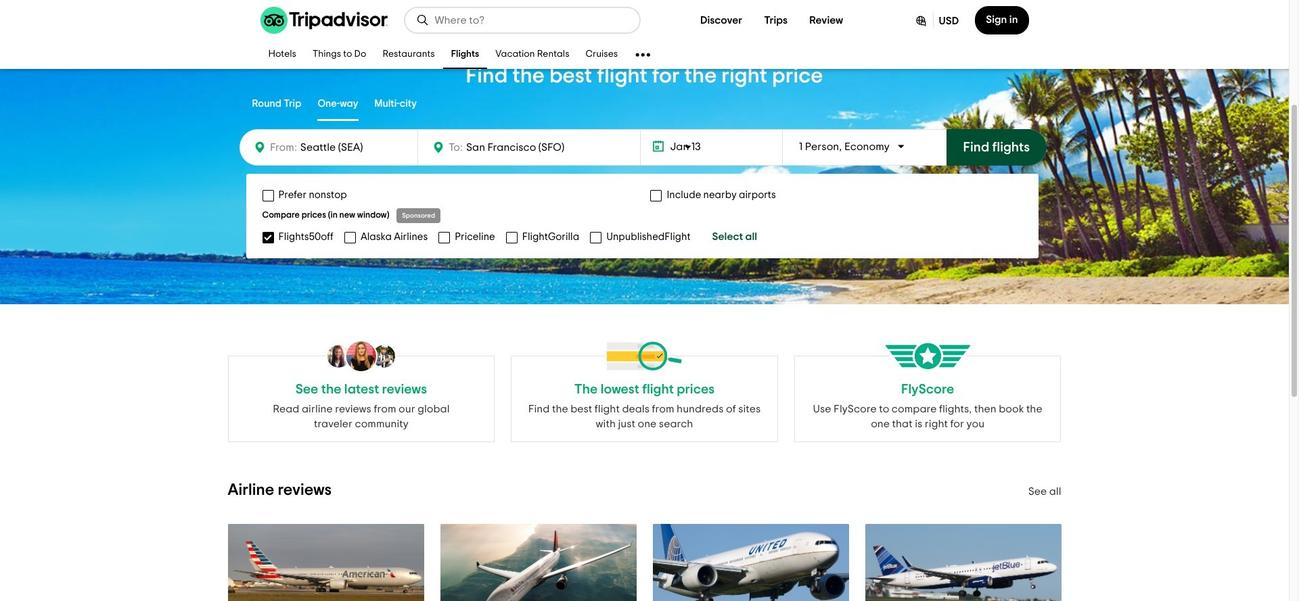 Task type: vqa. For each thing, say whether or not it's contained in the screenshot.
the bottommost (
no



Task type: locate. For each thing, give the bounding box(es) containing it.
From where? text field
[[297, 138, 410, 157]]

search image
[[416, 14, 430, 27]]

None search field
[[405, 8, 639, 32]]

Search search field
[[435, 14, 629, 26]]

To where? text field
[[463, 139, 588, 156]]



Task type: describe. For each thing, give the bounding box(es) containing it.
tripadvisor image
[[260, 7, 388, 34]]



